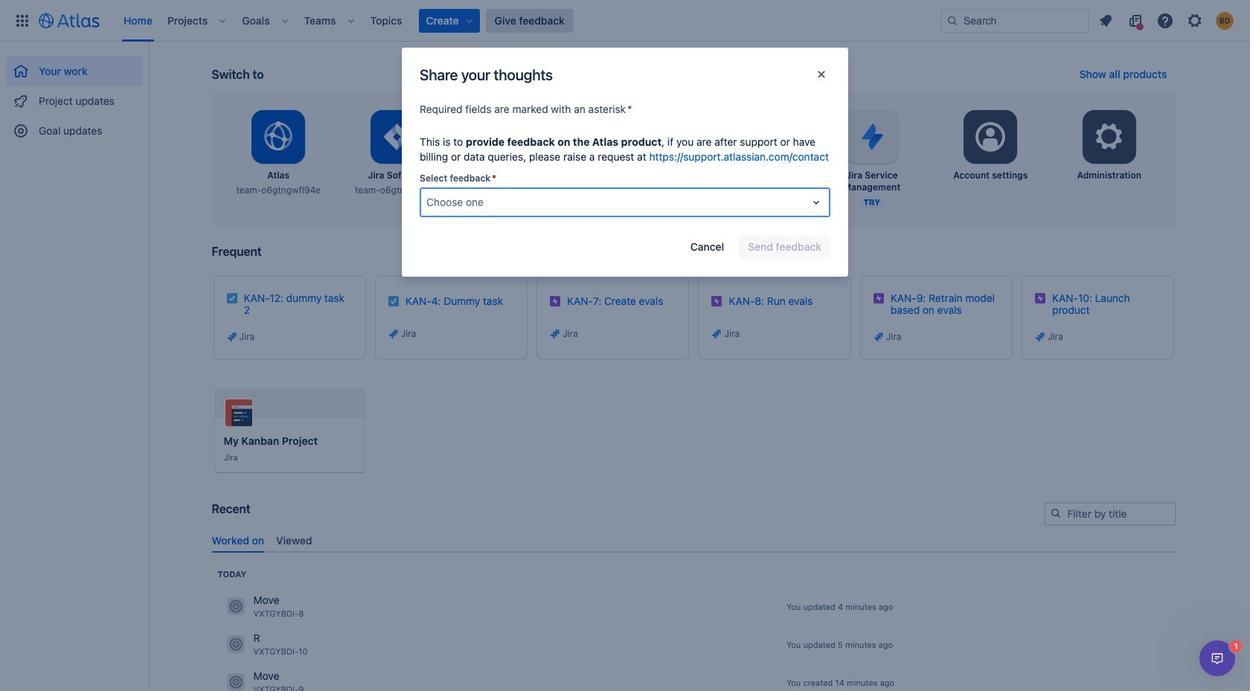 Task type: vqa. For each thing, say whether or not it's contained in the screenshot.
Open Intercom Messenger icon
no



Task type: locate. For each thing, give the bounding box(es) containing it.
close modal image
[[813, 66, 831, 83]]

2 vertical spatial townsquare image
[[227, 674, 245, 692]]

jira image
[[550, 328, 561, 340], [711, 328, 723, 340], [711, 328, 723, 340], [226, 331, 238, 343], [226, 331, 238, 343], [873, 331, 885, 343], [1035, 331, 1047, 343], [1035, 331, 1047, 343]]

1 settings image from the left
[[973, 119, 1009, 155]]

settings image
[[973, 119, 1009, 155], [1092, 119, 1128, 155]]

None search field
[[941, 9, 1090, 32]]

1 horizontal spatial settings image
[[1092, 119, 1128, 155]]

townsquare image
[[227, 598, 245, 616], [227, 636, 245, 654], [227, 674, 245, 692]]

heading
[[218, 569, 247, 581]]

banner
[[0, 0, 1251, 42]]

group
[[6, 42, 143, 150]]

tab list
[[206, 528, 1183, 553]]

Filter by title field
[[1046, 504, 1175, 525]]

jira image
[[388, 328, 400, 340], [388, 328, 400, 340], [550, 328, 561, 340], [873, 331, 885, 343]]

1 vertical spatial townsquare image
[[227, 636, 245, 654]]

0 horizontal spatial settings image
[[973, 119, 1009, 155]]

help image
[[1157, 12, 1175, 29]]

search image
[[947, 15, 959, 26]]

None text field
[[427, 195, 429, 210]]

0 vertical spatial townsquare image
[[227, 598, 245, 616]]



Task type: describe. For each thing, give the bounding box(es) containing it.
1 townsquare image from the top
[[227, 598, 245, 616]]

3 townsquare image from the top
[[227, 674, 245, 692]]

search image
[[1050, 508, 1062, 520]]

2 settings image from the left
[[1092, 119, 1128, 155]]

open image
[[808, 194, 826, 211]]

top element
[[9, 0, 941, 41]]

2 townsquare image from the top
[[227, 636, 245, 654]]

Search field
[[941, 9, 1090, 32]]



